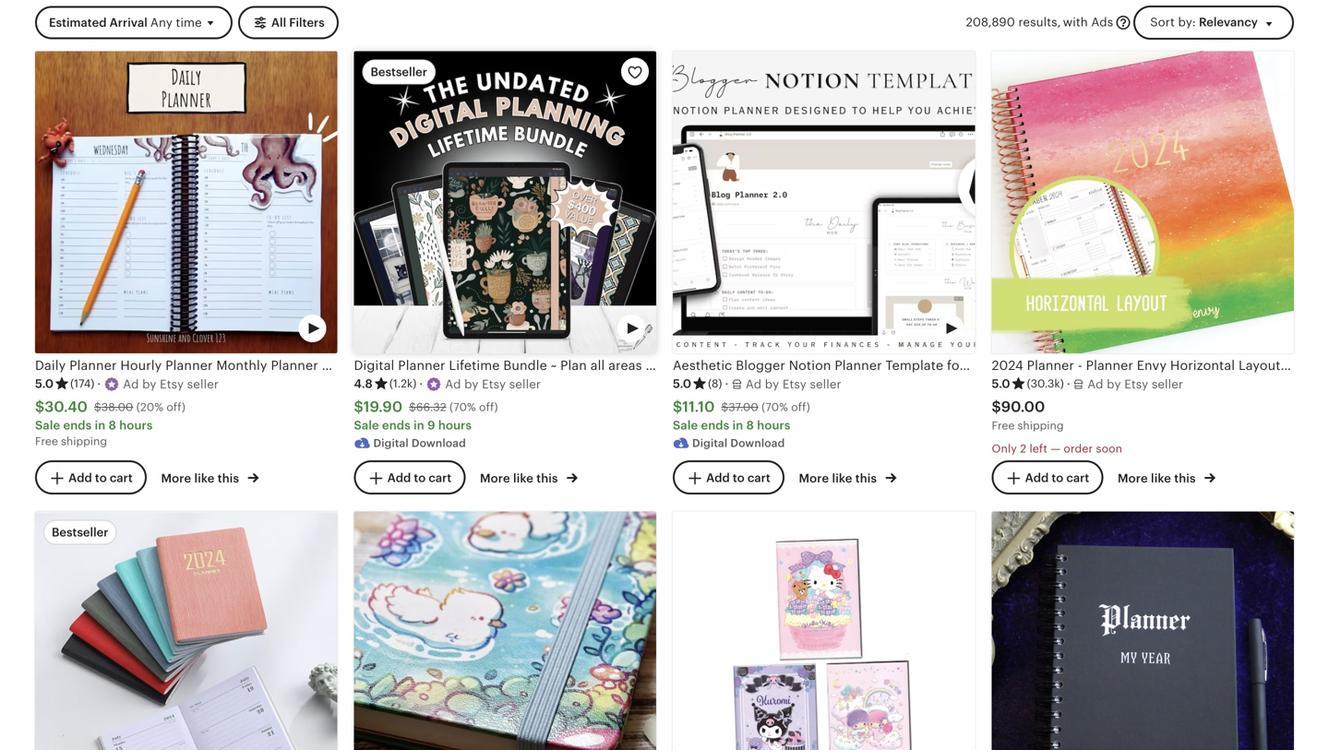 Task type: locate. For each thing, give the bounding box(es) containing it.
add down $ 11.10 $ 37.00 (70% off) sale ends in 8 hours in the right of the page
[[706, 471, 730, 485]]

add to cart button down — at the right bottom of page
[[992, 461, 1104, 495]]

this for 90.00
[[1175, 472, 1196, 486]]

(70% right the 66.32
[[450, 401, 476, 414]]

(70%
[[450, 401, 476, 414], [762, 401, 788, 414]]

off) inside $ 30.40 $ 38.00 (20% off) sale ends in 8 hours free shipping
[[167, 401, 186, 414]]

cart down $ 11.10 $ 37.00 (70% off) sale ends in 8 hours in the right of the page
[[748, 471, 771, 485]]

1 horizontal spatial digital
[[692, 437, 728, 450]]

more for 19.90
[[480, 472, 510, 486]]

order
[[1064, 443, 1093, 455]]

add to cart button for 30.40
[[35, 461, 147, 495]]

1 to from the left
[[95, 471, 107, 485]]

more
[[161, 472, 191, 486], [480, 472, 510, 486], [799, 472, 829, 486], [1118, 472, 1148, 486]]

more like this link
[[161, 468, 259, 487], [480, 468, 578, 487], [799, 468, 897, 487], [1118, 468, 1216, 487]]

add to cart button
[[35, 461, 147, 495], [354, 461, 466, 495], [673, 461, 785, 495], [992, 461, 1104, 495]]

5.0 up 90.00
[[992, 377, 1011, 391]]

like for 30.40
[[194, 472, 215, 486]]

1 hours from the left
[[119, 419, 153, 433]]

ends down 30.40
[[63, 419, 92, 433]]

8 for 11.10
[[747, 419, 754, 433]]

(1.2k)
[[390, 378, 417, 390]]

0 horizontal spatial download
[[412, 437, 466, 450]]

hours down (20%
[[119, 419, 153, 433]]

to for 30.40
[[95, 471, 107, 485]]

aesthetic blogger notion planner template for content creators | notion template for bloggers | food blog business planner | notion budget image
[[673, 51, 975, 353]]

off) right the 66.32
[[479, 401, 498, 414]]

ends for 30.40
[[63, 419, 92, 433]]

download down $ 11.10 $ 37.00 (70% off) sale ends in 8 hours in the right of the page
[[731, 437, 785, 450]]

3 add from the left
[[706, 471, 730, 485]]

1 product video element from the left
[[35, 51, 337, 353]]

sale for 30.40
[[35, 419, 60, 433]]

5.0 up 11.10
[[673, 377, 692, 391]]

2 in from the left
[[414, 419, 425, 433]]

0 vertical spatial free
[[992, 420, 1015, 432]]

2 8 from the left
[[747, 419, 754, 433]]

0 horizontal spatial 5.0
[[35, 377, 54, 391]]

hours down 37.00
[[757, 419, 791, 433]]

2 more from the left
[[480, 472, 510, 486]]

add down $ 19.90 $ 66.32 (70% off) sale ends in 9 hours
[[387, 471, 411, 485]]

cart
[[110, 471, 133, 485], [429, 471, 452, 485], [748, 471, 771, 485], [1067, 471, 1090, 485]]

· for 30.40
[[97, 377, 101, 391]]

2 hours from the left
[[438, 419, 472, 433]]

0 vertical spatial bestseller
[[371, 65, 427, 79]]

2 (70% from the left
[[762, 401, 788, 414]]

in down 38.00
[[95, 419, 106, 433]]

sale down 30.40
[[35, 419, 60, 433]]

cinnamon stardust | 5.5x3.5 duckie pond journal | dot paper | lined paper | blank paper image
[[354, 512, 656, 751]]

add to cart button for 11.10
[[673, 461, 785, 495]]

0 horizontal spatial digital
[[373, 437, 409, 450]]

cart down 9 in the left bottom of the page
[[429, 471, 452, 485]]

1 vertical spatial bestseller
[[52, 526, 108, 540]]

90.00
[[1001, 399, 1045, 415]]

arrival
[[110, 16, 148, 30]]

1 add from the left
[[68, 471, 92, 485]]

208,890 results,
[[966, 15, 1061, 29]]

only
[[992, 443, 1017, 455]]

add
[[68, 471, 92, 485], [387, 471, 411, 485], [706, 471, 730, 485], [1025, 471, 1049, 485]]

2 horizontal spatial ends
[[701, 419, 730, 433]]

with
[[1063, 15, 1088, 29]]

3 more like this link from the left
[[799, 468, 897, 487]]

3 product video element from the left
[[673, 51, 975, 353]]

1 · from the left
[[97, 377, 101, 391]]

2 product video element from the left
[[354, 51, 656, 353]]

2 more like this link from the left
[[480, 468, 578, 487]]

0 horizontal spatial in
[[95, 419, 106, 433]]

cart down $ 30.40 $ 38.00 (20% off) sale ends in 8 hours free shipping
[[110, 471, 133, 485]]

add to cart button down $ 11.10 $ 37.00 (70% off) sale ends in 8 hours in the right of the page
[[673, 461, 785, 495]]

4 more like this link from the left
[[1118, 468, 1216, 487]]

off) right 37.00
[[791, 401, 810, 414]]

5.0
[[35, 377, 54, 391], [673, 377, 692, 391], [992, 377, 1011, 391]]

add to cart
[[68, 471, 133, 485], [387, 471, 452, 485], [706, 471, 771, 485], [1025, 471, 1090, 485]]

add for 19.90
[[387, 471, 411, 485]]

all
[[271, 16, 286, 30]]

8 inside $ 11.10 $ 37.00 (70% off) sale ends in 8 hours
[[747, 419, 754, 433]]

1 more like this from the left
[[161, 472, 242, 486]]

3 cart from the left
[[748, 471, 771, 485]]

2 add from the left
[[387, 471, 411, 485]]

add down $ 30.40 $ 38.00 (20% off) sale ends in 8 hours free shipping
[[68, 471, 92, 485]]

shipping inside $ 90.00 free shipping
[[1018, 420, 1064, 432]]

2 horizontal spatial product video element
[[673, 51, 975, 353]]

2 digital download from the left
[[692, 437, 785, 450]]

2 · from the left
[[419, 377, 423, 391]]

8
[[109, 419, 116, 433], [747, 419, 754, 433]]

more for 30.40
[[161, 472, 191, 486]]

1 horizontal spatial download
[[731, 437, 785, 450]]

0 horizontal spatial sale
[[35, 419, 60, 433]]

1 download from the left
[[412, 437, 466, 450]]

hours right 9 in the left bottom of the page
[[438, 419, 472, 433]]

1 horizontal spatial digital download
[[692, 437, 785, 450]]

1 like from the left
[[194, 472, 215, 486]]

hours inside $ 30.40 $ 38.00 (20% off) sale ends in 8 hours free shipping
[[119, 419, 153, 433]]

add down left
[[1025, 471, 1049, 485]]

add to cart down only 2 left — order soon
[[1025, 471, 1090, 485]]

4 this from the left
[[1175, 472, 1196, 486]]

to down only 2 left — order soon
[[1052, 471, 1064, 485]]

digital for 19.90
[[373, 437, 409, 450]]

5.0 for 11.10
[[673, 377, 692, 391]]

0 horizontal spatial shipping
[[61, 435, 107, 448]]

1 5.0 from the left
[[35, 377, 54, 391]]

2 off) from the left
[[479, 401, 498, 414]]

2 horizontal spatial 5.0
[[992, 377, 1011, 391]]

digital download down $ 11.10 $ 37.00 (70% off) sale ends in 8 hours in the right of the page
[[692, 437, 785, 450]]

0 horizontal spatial digital download
[[373, 437, 466, 450]]

2 horizontal spatial off)
[[791, 401, 810, 414]]

off)
[[167, 401, 186, 414], [479, 401, 498, 414], [791, 401, 810, 414]]

(70% inside $ 11.10 $ 37.00 (70% off) sale ends in 8 hours
[[762, 401, 788, 414]]

off) inside $ 19.90 $ 66.32 (70% off) sale ends in 9 hours
[[479, 401, 498, 414]]

3 ends from the left
[[701, 419, 730, 433]]

0 horizontal spatial free
[[35, 435, 58, 448]]

add to cart down $ 11.10 $ 37.00 (70% off) sale ends in 8 hours in the right of the page
[[706, 471, 771, 485]]

hours
[[119, 419, 153, 433], [438, 419, 472, 433], [757, 419, 791, 433]]

3 add to cart from the left
[[706, 471, 771, 485]]

2 add to cart button from the left
[[354, 461, 466, 495]]

in
[[95, 419, 106, 433], [414, 419, 425, 433], [733, 419, 744, 433]]

add for 30.40
[[68, 471, 92, 485]]

this
[[218, 472, 239, 486], [537, 472, 558, 486], [856, 472, 877, 486], [1175, 472, 1196, 486]]

2 horizontal spatial hours
[[757, 419, 791, 433]]

· for 19.90
[[419, 377, 423, 391]]

1 horizontal spatial shipping
[[1018, 420, 1064, 432]]

2 this from the left
[[537, 472, 558, 486]]

more like this for 11.10
[[799, 472, 880, 486]]

1 horizontal spatial sale
[[354, 419, 379, 433]]

soon
[[1096, 443, 1123, 455]]

1 vertical spatial free
[[35, 435, 58, 448]]

sale inside $ 11.10 $ 37.00 (70% off) sale ends in 8 hours
[[673, 419, 698, 433]]

sale down 19.90
[[354, 419, 379, 433]]

add for 11.10
[[706, 471, 730, 485]]

cart for 30.40
[[110, 471, 133, 485]]

shipping up left
[[1018, 420, 1064, 432]]

3 more like this from the left
[[799, 472, 880, 486]]

sale down 11.10
[[673, 419, 698, 433]]

in down 37.00
[[733, 419, 744, 433]]

ends for 11.10
[[701, 419, 730, 433]]

add to cart down 9 in the left bottom of the page
[[387, 471, 452, 485]]

1 8 from the left
[[109, 419, 116, 433]]

3 more from the left
[[799, 472, 829, 486]]

cart down the order
[[1067, 471, 1090, 485]]

3 add to cart button from the left
[[673, 461, 785, 495]]

3 sale from the left
[[673, 419, 698, 433]]

ends inside $ 30.40 $ 38.00 (20% off) sale ends in 8 hours free shipping
[[63, 419, 92, 433]]

(20%
[[136, 401, 163, 414]]

0 vertical spatial shipping
[[1018, 420, 1064, 432]]

shipping
[[1018, 420, 1064, 432], [61, 435, 107, 448]]

sort by: relevancy
[[1151, 15, 1258, 29]]

add to cart button down 9 in the left bottom of the page
[[354, 461, 466, 495]]

ads
[[1092, 15, 1114, 29]]

1 add to cart from the left
[[68, 471, 133, 485]]

digital download
[[373, 437, 466, 450], [692, 437, 785, 450]]

2 digital from the left
[[692, 437, 728, 450]]

3 like from the left
[[832, 472, 853, 486]]

1 in from the left
[[95, 419, 106, 433]]

2 like from the left
[[513, 472, 534, 486]]

to down $ 11.10 $ 37.00 (70% off) sale ends in 8 hours in the right of the page
[[733, 471, 745, 485]]

ends down 11.10
[[701, 419, 730, 433]]

$ down (174)
[[94, 401, 101, 414]]

1 sale from the left
[[35, 419, 60, 433]]

in left 9 in the left bottom of the page
[[414, 419, 425, 433]]

5.0 for 30.40
[[35, 377, 54, 391]]

1 horizontal spatial free
[[992, 420, 1015, 432]]

shipping inside $ 30.40 $ 38.00 (20% off) sale ends in 8 hours free shipping
[[61, 435, 107, 448]]

1 horizontal spatial 8
[[747, 419, 754, 433]]

2 cart from the left
[[429, 471, 452, 485]]

digital
[[373, 437, 409, 450], [692, 437, 728, 450]]

to down $ 30.40 $ 38.00 (20% off) sale ends in 8 hours free shipping
[[95, 471, 107, 485]]

5.0 up 30.40
[[35, 377, 54, 391]]

hours inside $ 11.10 $ 37.00 (70% off) sale ends in 8 hours
[[757, 419, 791, 433]]

download down 9 in the left bottom of the page
[[412, 437, 466, 450]]

2 add to cart from the left
[[387, 471, 452, 485]]

download for 11.10
[[731, 437, 785, 450]]

download
[[412, 437, 466, 450], [731, 437, 785, 450]]

1 ends from the left
[[63, 419, 92, 433]]

—
[[1051, 443, 1061, 455]]

4 · from the left
[[1067, 377, 1071, 391]]

2 download from the left
[[731, 437, 785, 450]]

8 down 37.00
[[747, 419, 754, 433]]

shipping down 30.40
[[61, 435, 107, 448]]

$ down the (8)
[[721, 401, 729, 414]]

2023 ~ 2024 kawaii kitty/kuromi/twin stars/journal planner schedule book weekly monthly yearly organizer a5 diary image
[[673, 512, 975, 751]]

1 horizontal spatial product video element
[[354, 51, 656, 353]]

3 off) from the left
[[791, 401, 810, 414]]

$
[[35, 399, 45, 415], [354, 399, 364, 415], [673, 399, 683, 415], [992, 399, 1001, 415], [94, 401, 101, 414], [409, 401, 416, 414], [721, 401, 729, 414]]

product video element for 11.10
[[673, 51, 975, 353]]

208,890
[[966, 15, 1015, 29]]

to
[[95, 471, 107, 485], [414, 471, 426, 485], [733, 471, 745, 485], [1052, 471, 1064, 485]]

(70% inside $ 19.90 $ 66.32 (70% off) sale ends in 9 hours
[[450, 401, 476, 414]]

digital down 11.10
[[692, 437, 728, 450]]

free down 30.40
[[35, 435, 58, 448]]

1 (70% from the left
[[450, 401, 476, 414]]

this for 19.90
[[537, 472, 558, 486]]

off) inside $ 11.10 $ 37.00 (70% off) sale ends in 8 hours
[[791, 401, 810, 414]]

1 horizontal spatial 5.0
[[673, 377, 692, 391]]

estimated
[[49, 16, 107, 30]]

· right "(1.2k)"
[[419, 377, 423, 391]]

in inside $ 19.90 $ 66.32 (70% off) sale ends in 9 hours
[[414, 419, 425, 433]]

0 horizontal spatial ends
[[63, 419, 92, 433]]

off) right (20%
[[167, 401, 186, 414]]

1 horizontal spatial (70%
[[762, 401, 788, 414]]

· right (174)
[[97, 377, 101, 391]]

2 to from the left
[[414, 471, 426, 485]]

(30.3k)
[[1027, 378, 1064, 390]]

add to cart button down $ 30.40 $ 38.00 (20% off) sale ends in 8 hours free shipping
[[35, 461, 147, 495]]

hours for 19.90
[[438, 419, 472, 433]]

8 inside $ 30.40 $ 38.00 (20% off) sale ends in 8 hours free shipping
[[109, 419, 116, 433]]

2 sale from the left
[[354, 419, 379, 433]]

0 horizontal spatial 8
[[109, 419, 116, 433]]

0 horizontal spatial hours
[[119, 419, 153, 433]]

8 down 38.00
[[109, 419, 116, 433]]

ends
[[63, 419, 92, 433], [382, 419, 411, 433], [701, 419, 730, 433]]

more like this
[[161, 472, 242, 486], [480, 472, 561, 486], [799, 472, 880, 486], [1118, 472, 1199, 486]]

ends for 19.90
[[382, 419, 411, 433]]

·
[[97, 377, 101, 391], [419, 377, 423, 391], [725, 377, 729, 391], [1067, 377, 1071, 391]]

in for 11.10
[[733, 419, 744, 433]]

ends inside $ 19.90 $ 66.32 (70% off) sale ends in 9 hours
[[382, 419, 411, 433]]

like for 19.90
[[513, 472, 534, 486]]

daily planner hourly planner monthly planner goals planner spiral planner undated planner cute planner productivity planner life planner image
[[35, 51, 337, 353]]

1 digital from the left
[[373, 437, 409, 450]]

(70% right 37.00
[[762, 401, 788, 414]]

more like this link for 30.40
[[161, 468, 259, 487]]

1 cart from the left
[[110, 471, 133, 485]]

1 horizontal spatial ends
[[382, 419, 411, 433]]

2 5.0 from the left
[[673, 377, 692, 391]]

cart for 19.90
[[429, 471, 452, 485]]

(70% for 19.90
[[450, 401, 476, 414]]

3 · from the left
[[725, 377, 729, 391]]

3 in from the left
[[733, 419, 744, 433]]

3 this from the left
[[856, 472, 877, 486]]

2 horizontal spatial in
[[733, 419, 744, 433]]

· right the (8)
[[725, 377, 729, 391]]

ends inside $ 11.10 $ 37.00 (70% off) sale ends in 8 hours
[[701, 419, 730, 433]]

1 horizontal spatial hours
[[438, 419, 472, 433]]

4 cart from the left
[[1067, 471, 1090, 485]]

1 more from the left
[[161, 472, 191, 486]]

1 digital download from the left
[[373, 437, 466, 450]]

1 vertical spatial shipping
[[61, 435, 107, 448]]

like for 11.10
[[832, 472, 853, 486]]

1 horizontal spatial in
[[414, 419, 425, 433]]

4 add from the left
[[1025, 471, 1049, 485]]

in inside $ 11.10 $ 37.00 (70% off) sale ends in 8 hours
[[733, 419, 744, 433]]

0 horizontal spatial bestseller
[[52, 526, 108, 540]]

2 more like this from the left
[[480, 472, 561, 486]]

1 add to cart button from the left
[[35, 461, 147, 495]]

2 horizontal spatial sale
[[673, 419, 698, 433]]

any
[[150, 16, 173, 30]]

· right (30.3k)
[[1067, 377, 1071, 391]]

free up only
[[992, 420, 1015, 432]]

sort
[[1151, 15, 1175, 29]]

to down $ 19.90 $ 66.32 (70% off) sale ends in 9 hours
[[414, 471, 426, 485]]

sale inside $ 19.90 $ 66.32 (70% off) sale ends in 9 hours
[[354, 419, 379, 433]]

0 horizontal spatial (70%
[[450, 401, 476, 414]]

$ up only
[[992, 399, 1001, 415]]

bestseller link
[[35, 512, 337, 751]]

2024 gothic planner, elegant black spooky a5 diary, monthly, weekly and yearly view, goals, budgeting, schedule & organise, christmas gift image
[[992, 512, 1294, 751]]

in inside $ 30.40 $ 38.00 (20% off) sale ends in 8 hours free shipping
[[95, 419, 106, 433]]

66.32
[[416, 401, 447, 414]]

0 horizontal spatial product video element
[[35, 51, 337, 353]]

1 off) from the left
[[167, 401, 186, 414]]

3 to from the left
[[733, 471, 745, 485]]

add to cart down $ 30.40 $ 38.00 (20% off) sale ends in 8 hours free shipping
[[68, 471, 133, 485]]

like
[[194, 472, 215, 486], [513, 472, 534, 486], [832, 472, 853, 486], [1151, 472, 1172, 486]]

sale inside $ 30.40 $ 38.00 (20% off) sale ends in 8 hours free shipping
[[35, 419, 60, 433]]

bestseller
[[371, 65, 427, 79], [52, 526, 108, 540]]

2 ends from the left
[[382, 419, 411, 433]]

1 horizontal spatial off)
[[479, 401, 498, 414]]

3 hours from the left
[[757, 419, 791, 433]]

sale
[[35, 419, 60, 433], [354, 419, 379, 433], [673, 419, 698, 433]]

product video element
[[35, 51, 337, 353], [354, 51, 656, 353], [673, 51, 975, 353]]

free
[[992, 420, 1015, 432], [35, 435, 58, 448]]

add to cart for 19.90
[[387, 471, 452, 485]]

hours inside $ 19.90 $ 66.32 (70% off) sale ends in 9 hours
[[438, 419, 472, 433]]

digital download down 9 in the left bottom of the page
[[373, 437, 466, 450]]

1 more like this link from the left
[[161, 468, 259, 487]]

free inside $ 30.40 $ 38.00 (20% off) sale ends in 8 hours free shipping
[[35, 435, 58, 448]]

in for 19.90
[[414, 419, 425, 433]]

results,
[[1019, 15, 1061, 29]]

11.10
[[683, 399, 715, 415]]

4 more from the left
[[1118, 472, 1148, 486]]

digital down 19.90
[[373, 437, 409, 450]]

1 horizontal spatial bestseller
[[371, 65, 427, 79]]

0 horizontal spatial off)
[[167, 401, 186, 414]]

ends down 19.90
[[382, 419, 411, 433]]



Task type: vqa. For each thing, say whether or not it's contained in the screenshot.
LIKE associated with 19.90
yes



Task type: describe. For each thing, give the bounding box(es) containing it.
$ left 37.00
[[673, 399, 683, 415]]

(8)
[[708, 378, 722, 390]]

digital for 11.10
[[692, 437, 728, 450]]

sale for 19.90
[[354, 419, 379, 433]]

19.90
[[364, 399, 403, 415]]

add to cart for 11.10
[[706, 471, 771, 485]]

$ down "(1.2k)"
[[409, 401, 416, 414]]

filters
[[289, 16, 325, 30]]

this for 11.10
[[856, 472, 877, 486]]

more like this for 30.40
[[161, 472, 242, 486]]

digital download for 11.10
[[692, 437, 785, 450]]

more for 11.10
[[799, 472, 829, 486]]

cart for 11.10
[[748, 471, 771, 485]]

download for 19.90
[[412, 437, 466, 450]]

more like this for 19.90
[[480, 472, 561, 486]]

free inside $ 90.00 free shipping
[[992, 420, 1015, 432]]

off) for 11.10
[[791, 401, 810, 414]]

product video element for 19.90
[[354, 51, 656, 353]]

time
[[176, 16, 202, 30]]

to for 11.10
[[733, 471, 745, 485]]

by:
[[1179, 15, 1196, 29]]

relevancy
[[1199, 15, 1258, 29]]

(174)
[[70, 378, 94, 390]]

8 for 30.40
[[109, 419, 116, 433]]

4 like from the left
[[1151, 472, 1172, 486]]

off) for 19.90
[[479, 401, 498, 414]]

$ 11.10 $ 37.00 (70% off) sale ends in 8 hours
[[673, 399, 810, 433]]

hours for 11.10
[[757, 419, 791, 433]]

$ inside $ 90.00 free shipping
[[992, 399, 1001, 415]]

digital planner lifetime bundle ~ plan all areas of life ~ beginner friendly ~ plan all areas of life ~ goodnotes, noteshelf, notability + image
[[354, 51, 656, 353]]

$ 19.90 $ 66.32 (70% off) sale ends in 9 hours
[[354, 399, 498, 433]]

add to cart button for 19.90
[[354, 461, 466, 495]]

all filters button
[[238, 6, 339, 40]]

hours for 30.40
[[119, 419, 153, 433]]

4 add to cart from the left
[[1025, 471, 1090, 485]]

to for 19.90
[[414, 471, 426, 485]]

37.00
[[729, 401, 759, 414]]

$ 90.00 free shipping
[[992, 399, 1064, 432]]

in for 30.40
[[95, 419, 106, 433]]

30.40
[[45, 399, 88, 415]]

38.00
[[101, 401, 133, 414]]

estimated arrival any time
[[49, 16, 202, 30]]

only 2 left — order soon
[[992, 443, 1123, 455]]

3 5.0 from the left
[[992, 377, 1011, 391]]

4 to from the left
[[1052, 471, 1064, 485]]

sale for 11.10
[[673, 419, 698, 433]]

2
[[1020, 443, 1027, 455]]

add to cart for 30.40
[[68, 471, 133, 485]]

left
[[1030, 443, 1048, 455]]

more like this link for 19.90
[[480, 468, 578, 487]]

all filters
[[271, 16, 325, 30]]

1 this from the left
[[218, 472, 239, 486]]

$ left 38.00
[[35, 399, 45, 415]]

mini a7 notebook 2024 365 days portable pocket notepad daily weekly agenda planner | mini 2024 organizer | 2024 small planner image
[[35, 512, 337, 751]]

4.8
[[354, 377, 373, 391]]

4 add to cart button from the left
[[992, 461, 1104, 495]]

off) for 30.40
[[167, 401, 186, 414]]

digital download for 19.90
[[373, 437, 466, 450]]

with ads
[[1063, 15, 1114, 29]]

4 more like this from the left
[[1118, 472, 1199, 486]]

(70% for 11.10
[[762, 401, 788, 414]]

9
[[428, 419, 435, 433]]

$ 30.40 $ 38.00 (20% off) sale ends in 8 hours free shipping
[[35, 399, 186, 448]]

2024 planner - planner envy horizontal layout - 220 pages, spiral bound with rose gold spiral, monthly tabs - "rainbow glitz" (#010) image
[[992, 51, 1294, 353]]

more like this link for 11.10
[[799, 468, 897, 487]]

$ down '4.8'
[[354, 399, 364, 415]]

· for 11.10
[[725, 377, 729, 391]]



